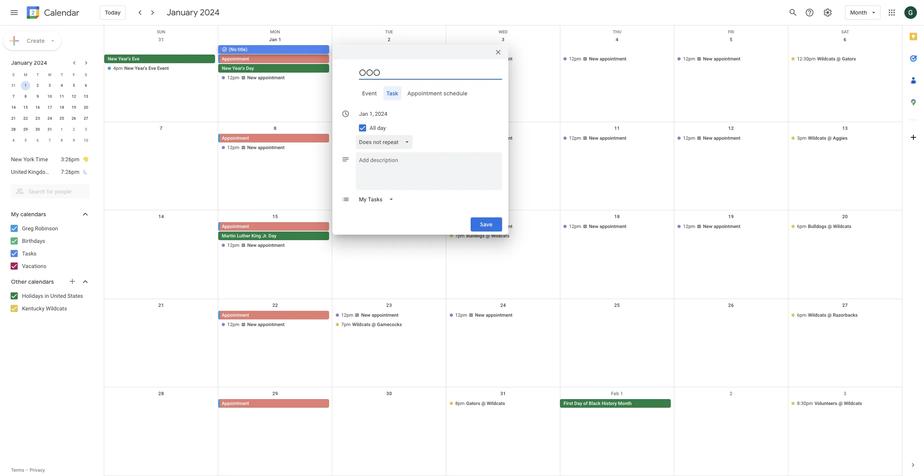 Task type: describe. For each thing, give the bounding box(es) containing it.
24 inside grid
[[47, 116, 52, 121]]

tigers
[[352, 145, 366, 150]]

3:26pm
[[61, 157, 79, 163]]

united kingdom time 7:26pm
[[11, 169, 79, 175]]

1 horizontal spatial 2024
[[200, 7, 220, 18]]

7pm for 7pm wildcats @ gamecocks
[[341, 322, 351, 328]]

row containing s
[[7, 69, 92, 80]]

13 for january 2024
[[84, 94, 88, 99]]

aggies
[[833, 136, 848, 141]]

martin luther king jr. day button
[[218, 232, 329, 241]]

8pm gators @ wildcats
[[455, 402, 505, 407]]

29 element
[[21, 125, 30, 134]]

feb
[[611, 392, 619, 397]]

states
[[67, 293, 83, 300]]

new inside appointment new year's day
[[222, 66, 231, 71]]

@ for 8pm gators @ wildcats
[[481, 402, 486, 407]]

create button
[[3, 31, 61, 50]]

eve inside button
[[132, 56, 139, 62]]

11 for sun
[[614, 126, 620, 131]]

appointment button for 8
[[220, 134, 329, 143]]

history
[[602, 402, 617, 407]]

12:30pm
[[797, 56, 816, 62]]

event button
[[359, 87, 380, 101]]

@ for 6pm bulldogs @ wildcats
[[828, 224, 832, 230]]

18 inside january 2024 grid
[[60, 105, 64, 110]]

jan 1
[[269, 37, 281, 42]]

row containing sun
[[104, 26, 902, 35]]

day
[[377, 125, 386, 131]]

24 element
[[45, 114, 54, 123]]

appointment button for 22
[[220, 311, 329, 320]]

12:30pm wildcats @ gators
[[797, 56, 856, 62]]

greg robinson
[[22, 226, 58, 232]]

23 element
[[33, 114, 42, 123]]

day inside first day of black history month button
[[574, 402, 582, 407]]

1 vertical spatial 2024
[[34, 59, 47, 66]]

1 s from the left
[[12, 73, 15, 77]]

jan
[[269, 37, 277, 42]]

0 horizontal spatial january
[[11, 59, 32, 66]]

cell containing 12pm
[[332, 311, 446, 330]]

bulldogs for 6pm
[[808, 224, 827, 230]]

6pm bulldogs @ wildcats
[[797, 224, 851, 230]]

cell containing (no title)
[[218, 45, 332, 83]]

0 horizontal spatial january 2024
[[11, 59, 47, 66]]

12 for sun
[[728, 126, 734, 131]]

1 vertical spatial 5
[[73, 83, 75, 88]]

(no title) button
[[218, 45, 329, 54]]

thu
[[613, 29, 621, 35]]

23 inside january 2024 grid
[[35, 116, 40, 121]]

month button
[[845, 3, 881, 22]]

appointment schedule button
[[404, 87, 471, 101]]

2 s from the left
[[85, 73, 87, 77]]

in
[[45, 293, 49, 300]]

razorbacks
[[833, 313, 858, 318]]

f
[[73, 73, 75, 77]]

cell containing new year's eve
[[104, 45, 218, 83]]

task
[[386, 90, 398, 97]]

greg
[[22, 226, 34, 232]]

8 for sun
[[274, 126, 277, 131]]

1 horizontal spatial 26
[[728, 303, 734, 309]]

18 inside grid
[[614, 214, 620, 220]]

@ for 3pm wildcats @ aggies
[[828, 136, 832, 141]]

1 t from the left
[[36, 73, 39, 77]]

15 inside january 2024 grid
[[23, 105, 28, 110]]

(no title)
[[229, 47, 247, 52]]

20 element
[[81, 103, 91, 112]]

w
[[48, 73, 51, 77]]

february 1 element
[[57, 125, 67, 134]]

tab list containing event
[[339, 87, 502, 101]]

tigers @ wildcats button
[[332, 143, 443, 152]]

3pm wildcats @ aggies
[[797, 136, 848, 141]]

my calendars
[[11, 211, 46, 218]]

@ for 6pm wildcats @ razorbacks
[[828, 313, 832, 318]]

1 right jan
[[279, 37, 281, 42]]

1 vertical spatial 14
[[158, 214, 164, 220]]

february 7 element
[[45, 136, 54, 145]]

add other calendars image
[[68, 278, 76, 286]]

1 vertical spatial eve
[[149, 66, 156, 71]]

0 vertical spatial 4
[[616, 37, 619, 42]]

black
[[589, 402, 601, 407]]

2 vertical spatial 6
[[37, 138, 39, 143]]

31 down 24 element
[[47, 127, 52, 132]]

calendar heading
[[42, 7, 79, 18]]

month inside dropdown button
[[850, 9, 867, 16]]

appointment button for 15
[[220, 223, 329, 231]]

sun
[[157, 29, 165, 35]]

appointment new year's day
[[222, 56, 254, 71]]

3 inside the february 3 element
[[85, 127, 87, 132]]

1 horizontal spatial january
[[167, 7, 198, 18]]

2 vertical spatial 4
[[12, 138, 15, 143]]

13 for sun
[[842, 126, 848, 131]]

grid containing 31
[[104, 26, 902, 477]]

19 element
[[69, 103, 79, 112]]

united inside list
[[11, 169, 27, 175]]

month inside button
[[618, 402, 632, 407]]

–
[[25, 468, 29, 474]]

1 vertical spatial 22
[[272, 303, 278, 309]]

1 horizontal spatial 25
[[614, 303, 620, 309]]

1 horizontal spatial 6
[[85, 83, 87, 88]]

1 horizontal spatial tab list
[[902, 26, 924, 455]]

york
[[23, 157, 34, 163]]

appointment inside appointment new year's day
[[222, 56, 249, 62]]

6pm wildcats @ razorbacks
[[797, 313, 858, 318]]

february 5 element
[[21, 136, 30, 145]]

event inside 'button'
[[362, 90, 377, 97]]

8:30pm volunteers @ wildcats
[[797, 402, 862, 407]]

vacations
[[22, 263, 46, 270]]

robinson
[[35, 226, 58, 232]]

privacy
[[30, 468, 45, 474]]

wed
[[499, 29, 508, 35]]

terms
[[11, 468, 24, 474]]

31 element
[[45, 125, 54, 134]]

february 8 element
[[57, 136, 67, 145]]

time for york
[[36, 157, 48, 163]]

7 for sun
[[160, 126, 163, 131]]

appointment schedule
[[408, 90, 468, 97]]

tue
[[385, 29, 393, 35]]

feb 1
[[611, 392, 623, 397]]

5 inside grid
[[730, 37, 733, 42]]

4pm
[[113, 66, 123, 71]]

7:26pm
[[61, 169, 79, 175]]

10 for 10 element
[[47, 94, 52, 99]]

0 horizontal spatial gators
[[466, 402, 480, 407]]

Add title text field
[[359, 67, 502, 79]]

appointment martin luther king jr. day
[[222, 224, 276, 239]]

1 horizontal spatial 20
[[842, 214, 848, 220]]

8 for january 2024
[[24, 94, 27, 99]]

1 vertical spatial 21
[[158, 303, 164, 309]]

8:30pm
[[797, 402, 813, 407]]

list item containing united kingdom time
[[11, 166, 89, 179]]

17 inside january 2024 grid
[[47, 105, 52, 110]]

2 horizontal spatial 6
[[844, 37, 846, 42]]

3pm
[[797, 136, 807, 141]]

terms link
[[11, 468, 24, 474]]

my calendars list
[[2, 223, 98, 273]]

9 for sun
[[388, 126, 391, 131]]

holidays in united states
[[22, 293, 83, 300]]

1 horizontal spatial 7
[[49, 138, 51, 143]]

(no
[[229, 47, 237, 52]]

7pm for 7pm bulldogs @ wildcats
[[455, 234, 465, 239]]

other calendars
[[11, 279, 54, 286]]

Start date text field
[[359, 109, 388, 119]]

february 10 element
[[81, 136, 91, 145]]

year's for appointment
[[232, 66, 245, 71]]

1 vertical spatial 17
[[500, 214, 506, 220]]

king
[[251, 234, 261, 239]]

1 horizontal spatial 4
[[61, 83, 63, 88]]

16
[[35, 105, 40, 110]]

other calendars button
[[2, 276, 98, 289]]

29 for feb 1
[[272, 392, 278, 397]]

day inside the 'appointment martin luther king jr. day'
[[269, 234, 276, 239]]

schedule
[[444, 90, 468, 97]]

10 for february 10 'element'
[[84, 138, 88, 143]]

@ for 7pm wildcats @ gamecocks
[[372, 322, 376, 328]]

14 inside "element"
[[11, 105, 16, 110]]

30 for 1
[[35, 127, 40, 132]]

calendar element
[[25, 5, 79, 22]]

22 element
[[21, 114, 30, 123]]

1 horizontal spatial 23
[[386, 303, 392, 309]]

new year's eve button
[[104, 55, 215, 63]]

1 down 25 element
[[61, 127, 63, 132]]

first day of black history month button
[[560, 400, 671, 409]]

6pm for 6pm bulldogs @ wildcats
[[797, 224, 807, 230]]

today button
[[100, 3, 126, 22]]

first
[[564, 402, 573, 407]]

28 for 1
[[11, 127, 16, 132]]

13 element
[[81, 92, 91, 101]]

jr.
[[262, 234, 267, 239]]

Search for people text field
[[16, 185, 85, 199]]

fri
[[728, 29, 734, 35]]

all day
[[370, 125, 386, 131]]

other
[[11, 279, 27, 286]]

first day of black history month
[[564, 402, 632, 407]]

2 vertical spatial 5
[[24, 138, 27, 143]]

february 2 element
[[69, 125, 79, 134]]



Task type: vqa. For each thing, say whether or not it's contained in the screenshot.
1 PM
no



Task type: locate. For each thing, give the bounding box(es) containing it.
2 list item from the top
[[11, 166, 89, 179]]

2 horizontal spatial 4
[[616, 37, 619, 42]]

Add description text field
[[356, 156, 502, 184]]

6 up 13 element
[[85, 83, 87, 88]]

15 element
[[21, 103, 30, 112]]

1 horizontal spatial 21
[[158, 303, 164, 309]]

1 down the m
[[24, 83, 27, 88]]

@ for 7pm bulldogs @ wildcats
[[486, 234, 490, 239]]

january 2024 grid
[[7, 69, 92, 146]]

30 element
[[33, 125, 42, 134]]

year's inside button
[[118, 56, 131, 62]]

12pm
[[341, 56, 353, 62], [455, 56, 467, 62], [569, 56, 581, 62], [683, 56, 695, 62], [227, 75, 239, 81], [569, 136, 581, 141], [683, 136, 695, 141], [227, 145, 239, 150], [569, 224, 581, 230], [683, 224, 695, 230], [227, 243, 239, 249], [341, 313, 353, 318], [455, 313, 467, 318], [227, 322, 239, 328]]

20 down 13 element
[[84, 105, 88, 110]]

7 inside grid
[[160, 126, 163, 131]]

1 vertical spatial 6
[[85, 83, 87, 88]]

30 for feb 1
[[386, 392, 392, 397]]

gamecocks
[[377, 322, 402, 328]]

1 vertical spatial 8
[[274, 126, 277, 131]]

0 vertical spatial 23
[[35, 116, 40, 121]]

1 vertical spatial 23
[[386, 303, 392, 309]]

eve
[[132, 56, 139, 62], [149, 66, 156, 71]]

calendars for other calendars
[[28, 279, 54, 286]]

february 6 element
[[33, 136, 42, 145]]

10 element
[[45, 92, 54, 101]]

birthdays
[[22, 238, 45, 245]]

30 inside january 2024 grid
[[35, 127, 40, 132]]

gators down sat
[[842, 56, 856, 62]]

0 vertical spatial 5
[[730, 37, 733, 42]]

1
[[279, 37, 281, 42], [24, 83, 27, 88], [61, 127, 63, 132], [620, 392, 623, 397]]

2 appointment button from the top
[[220, 134, 329, 143]]

main drawer image
[[9, 8, 19, 17]]

of
[[583, 402, 588, 407]]

0 horizontal spatial 8
[[24, 94, 27, 99]]

0 vertical spatial 7pm
[[455, 234, 465, 239]]

@
[[837, 56, 841, 62], [828, 136, 832, 141], [367, 145, 371, 150], [828, 224, 832, 230], [486, 234, 490, 239], [828, 313, 832, 318], [372, 322, 376, 328], [481, 402, 486, 407], [839, 402, 843, 407]]

0 horizontal spatial 18
[[60, 105, 64, 110]]

15
[[23, 105, 28, 110], [272, 214, 278, 220]]

appointment button
[[220, 55, 329, 63], [220, 134, 329, 143], [220, 223, 329, 231], [220, 311, 329, 320], [220, 400, 329, 409]]

1 horizontal spatial 15
[[272, 214, 278, 220]]

my calendars button
[[2, 208, 98, 221]]

1 6pm from the top
[[797, 224, 807, 230]]

0 horizontal spatial united
[[11, 169, 27, 175]]

4pm new year's eve event
[[113, 66, 169, 71]]

my
[[11, 211, 19, 218]]

2 t from the left
[[61, 73, 63, 77]]

year's down (no title)
[[232, 66, 245, 71]]

23 down 16 element
[[35, 116, 40, 121]]

1 horizontal spatial 9
[[73, 138, 75, 143]]

23
[[35, 116, 40, 121], [386, 303, 392, 309]]

4
[[616, 37, 619, 42], [61, 83, 63, 88], [12, 138, 15, 143]]

15 up martin luther king jr. day button
[[272, 214, 278, 220]]

7 for january 2024
[[12, 94, 15, 99]]

17
[[47, 105, 52, 110], [500, 214, 506, 220]]

5
[[730, 37, 733, 42], [73, 83, 75, 88], [24, 138, 27, 143]]

0 horizontal spatial 25
[[60, 116, 64, 121]]

13 up 20 element
[[84, 94, 88, 99]]

wildcats
[[817, 56, 835, 62], [808, 136, 826, 141], [372, 145, 390, 150], [833, 224, 851, 230], [491, 234, 510, 239], [46, 306, 67, 312], [808, 313, 826, 318], [352, 322, 370, 328], [487, 402, 505, 407], [844, 402, 862, 407]]

united right in
[[50, 293, 66, 300]]

grid
[[104, 26, 902, 477]]

event
[[157, 66, 169, 71], [362, 90, 377, 97]]

1 vertical spatial 24
[[500, 303, 506, 309]]

3 down wed
[[502, 37, 505, 42]]

day inside appointment new year's day
[[246, 66, 254, 71]]

19 inside grid
[[728, 214, 734, 220]]

task button
[[383, 87, 401, 101]]

1 horizontal spatial event
[[362, 90, 377, 97]]

@ inside button
[[367, 145, 371, 150]]

10 inside 'element'
[[84, 138, 88, 143]]

1 vertical spatial 15
[[272, 214, 278, 220]]

23 up the gamecocks
[[386, 303, 392, 309]]

0 vertical spatial 6pm
[[797, 224, 807, 230]]

1 horizontal spatial s
[[85, 73, 87, 77]]

luther
[[237, 234, 250, 239]]

0 vertical spatial 18
[[60, 105, 64, 110]]

today
[[105, 9, 121, 16]]

settings menu image
[[823, 8, 833, 17]]

14 element
[[9, 103, 18, 112]]

@ for 8:30pm volunteers @ wildcats
[[839, 402, 843, 407]]

s right f on the top of the page
[[85, 73, 87, 77]]

27 inside january 2024 grid
[[84, 116, 88, 121]]

19
[[72, 105, 76, 110], [728, 214, 734, 220]]

row group containing 31
[[7, 80, 92, 146]]

calendars
[[20, 211, 46, 218], [28, 279, 54, 286]]

25 element
[[57, 114, 67, 123]]

31 left 1 cell
[[11, 83, 16, 88]]

calendars inside my calendars "dropdown button"
[[20, 211, 46, 218]]

20
[[84, 105, 88, 110], [842, 214, 848, 220]]

wildcats inside cell
[[352, 322, 370, 328]]

5 down f on the top of the page
[[73, 83, 75, 88]]

0 horizontal spatial 10
[[47, 94, 52, 99]]

27 down 20 element
[[84, 116, 88, 121]]

5 down fri
[[730, 37, 733, 42]]

new
[[108, 56, 117, 62], [361, 56, 371, 62], [475, 56, 485, 62], [589, 56, 598, 62], [703, 56, 713, 62], [124, 66, 134, 71], [222, 66, 231, 71], [247, 75, 257, 81], [361, 136, 371, 141], [475, 136, 485, 141], [589, 136, 598, 141], [703, 136, 713, 141], [247, 145, 257, 150], [11, 157, 22, 163], [475, 224, 485, 230], [589, 224, 598, 230], [703, 224, 713, 230], [247, 243, 257, 249], [361, 313, 371, 318], [475, 313, 485, 318], [247, 322, 257, 328]]

0 horizontal spatial time
[[36, 157, 48, 163]]

tab list
[[902, 26, 924, 455], [339, 87, 502, 101]]

february 3 element
[[81, 125, 91, 134]]

year's for 4pm
[[135, 66, 147, 71]]

26 inside january 2024 grid
[[72, 116, 76, 121]]

1 horizontal spatial 11
[[614, 126, 620, 131]]

gators right 8pm
[[466, 402, 480, 407]]

1 vertical spatial 10
[[84, 138, 88, 143]]

title)
[[238, 47, 247, 52]]

0 vertical spatial 13
[[84, 94, 88, 99]]

1 list item from the top
[[11, 153, 89, 166]]

3 down 27 element
[[85, 127, 87, 132]]

mon
[[270, 29, 280, 35]]

february 4 element
[[9, 136, 18, 145]]

0 vertical spatial event
[[157, 66, 169, 71]]

list containing new york time
[[3, 150, 96, 182]]

0 horizontal spatial 11
[[60, 94, 64, 99]]

13
[[84, 94, 88, 99], [842, 126, 848, 131]]

list item
[[11, 153, 89, 166], [11, 166, 89, 179]]

day right the jr.
[[269, 234, 276, 239]]

1 vertical spatial 13
[[842, 126, 848, 131]]

new appointment button
[[332, 134, 443, 143], [446, 134, 557, 143], [446, 223, 557, 231]]

1 horizontal spatial 5
[[73, 83, 75, 88]]

21 inside january 2024 grid
[[11, 116, 16, 121]]

create
[[27, 37, 45, 44]]

27 up razorbacks
[[842, 303, 848, 309]]

kentucky wildcats
[[22, 306, 67, 312]]

united down york
[[11, 169, 27, 175]]

1 vertical spatial january
[[11, 59, 32, 66]]

8pm
[[455, 402, 465, 407]]

17 element
[[45, 103, 54, 112]]

1 horizontal spatial 19
[[728, 214, 734, 220]]

eve up the 4pm new year's eve event
[[132, 56, 139, 62]]

bulldogs for 7pm
[[466, 234, 485, 239]]

month down feb 1
[[618, 402, 632, 407]]

february 9 element
[[69, 136, 79, 145]]

9 for january 2024
[[37, 94, 39, 99]]

3 up 8:30pm volunteers @ wildcats
[[844, 392, 846, 397]]

1 vertical spatial 18
[[614, 214, 620, 220]]

1 horizontal spatial day
[[269, 234, 276, 239]]

31 down the sun
[[158, 37, 164, 42]]

calendars inside other calendars dropdown button
[[28, 279, 54, 286]]

0 vertical spatial united
[[11, 169, 27, 175]]

calendars up greg
[[20, 211, 46, 218]]

0 vertical spatial january 2024
[[167, 7, 220, 18]]

13 inside january 2024 grid
[[84, 94, 88, 99]]

calendar
[[44, 7, 79, 18]]

28
[[11, 127, 16, 132], [158, 392, 164, 397]]

2 vertical spatial day
[[574, 402, 582, 407]]

1 vertical spatial 27
[[842, 303, 848, 309]]

0 horizontal spatial 24
[[47, 116, 52, 121]]

0 horizontal spatial s
[[12, 73, 15, 77]]

month right settings menu image
[[850, 9, 867, 16]]

list
[[3, 150, 96, 182]]

28 inside january 2024 grid
[[11, 127, 16, 132]]

11
[[60, 94, 64, 99], [614, 126, 620, 131]]

new year's eve
[[108, 56, 139, 62]]

1 horizontal spatial 17
[[500, 214, 506, 220]]

1 vertical spatial 30
[[386, 392, 392, 397]]

3 appointment button from the top
[[220, 223, 329, 231]]

22
[[23, 116, 28, 121], [272, 303, 278, 309]]

31 up 8pm gators @ wildcats
[[500, 392, 506, 397]]

0 vertical spatial 20
[[84, 105, 88, 110]]

11 inside the 11 element
[[60, 94, 64, 99]]

holidays
[[22, 293, 43, 300]]

december 31 element
[[9, 81, 18, 90]]

1 vertical spatial 12
[[728, 126, 734, 131]]

january
[[167, 7, 198, 18], [11, 59, 32, 66]]

kingdom
[[28, 169, 50, 175]]

15 up 22 element
[[23, 105, 28, 110]]

all
[[370, 125, 376, 131]]

1 vertical spatial united
[[50, 293, 66, 300]]

14
[[11, 105, 16, 110], [158, 214, 164, 220]]

7
[[12, 94, 15, 99], [160, 126, 163, 131], [49, 138, 51, 143]]

8
[[24, 94, 27, 99], [274, 126, 277, 131], [61, 138, 63, 143]]

t left f on the top of the page
[[61, 73, 63, 77]]

volunteers
[[815, 402, 837, 407]]

10 up 17 element
[[47, 94, 52, 99]]

row containing 4
[[7, 135, 92, 146]]

0 vertical spatial 19
[[72, 105, 76, 110]]

2 horizontal spatial year's
[[232, 66, 245, 71]]

day down title)
[[246, 66, 254, 71]]

11 element
[[57, 92, 67, 101]]

0 vertical spatial 2024
[[200, 7, 220, 18]]

1 vertical spatial january 2024
[[11, 59, 47, 66]]

1 vertical spatial day
[[269, 234, 276, 239]]

13 up aggies
[[842, 126, 848, 131]]

0 vertical spatial 14
[[11, 105, 16, 110]]

1 inside cell
[[24, 83, 27, 88]]

28 for feb 1
[[158, 392, 164, 397]]

0 horizontal spatial 7pm
[[341, 322, 351, 328]]

7pm wildcats @ gamecocks
[[341, 322, 402, 328]]

tasks
[[22, 251, 36, 257]]

7pm inside cell
[[341, 322, 351, 328]]

appointment inside the 'appointment martin luther king jr. day'
[[222, 224, 249, 230]]

16 element
[[33, 103, 42, 112]]

bulldogs
[[808, 224, 827, 230], [466, 234, 485, 239]]

time down "3:26pm"
[[51, 169, 64, 175]]

kentucky
[[22, 306, 44, 312]]

27 element
[[81, 114, 91, 123]]

4 down the 'thu'
[[616, 37, 619, 42]]

1 horizontal spatial month
[[850, 9, 867, 16]]

6pm for 6pm wildcats @ razorbacks
[[797, 313, 807, 318]]

0 horizontal spatial 22
[[23, 116, 28, 121]]

None field
[[356, 135, 416, 149], [356, 193, 400, 207], [356, 135, 416, 149], [356, 193, 400, 207]]

2 vertical spatial 8
[[61, 138, 63, 143]]

0 vertical spatial 15
[[23, 105, 28, 110]]

2 horizontal spatial 7
[[160, 126, 163, 131]]

sat
[[841, 29, 849, 35]]

18
[[60, 105, 64, 110], [614, 214, 620, 220]]

1 horizontal spatial 30
[[386, 392, 392, 397]]

9
[[37, 94, 39, 99], [388, 126, 391, 131], [73, 138, 75, 143]]

new inside new year's eve button
[[108, 56, 117, 62]]

1 vertical spatial 25
[[614, 303, 620, 309]]

6 down the 30 element on the top of page
[[37, 138, 39, 143]]

1 horizontal spatial 24
[[500, 303, 506, 309]]

1 vertical spatial gators
[[466, 402, 480, 407]]

year's up 4pm
[[118, 56, 131, 62]]

1 vertical spatial time
[[51, 169, 64, 175]]

other calendars list
[[2, 290, 98, 315]]

20 up 6pm bulldogs @ wildcats
[[842, 214, 848, 220]]

1 horizontal spatial 10
[[84, 138, 88, 143]]

1 horizontal spatial 8
[[61, 138, 63, 143]]

@ for 12:30pm wildcats @ gators
[[837, 56, 841, 62]]

2 6pm from the top
[[797, 313, 807, 318]]

wildcats inside button
[[372, 145, 390, 150]]

row group
[[7, 80, 92, 146]]

1 vertical spatial 4
[[61, 83, 63, 88]]

9 down the february 2 element
[[73, 138, 75, 143]]

17 up the 7pm bulldogs @ wildcats
[[500, 214, 506, 220]]

0 vertical spatial 21
[[11, 116, 16, 121]]

1 horizontal spatial year's
[[135, 66, 147, 71]]

1 horizontal spatial eve
[[149, 66, 156, 71]]

10 down the february 3 element
[[84, 138, 88, 143]]

15 inside grid
[[272, 214, 278, 220]]

None search field
[[0, 182, 98, 199]]

event up the start date 'text box'
[[362, 90, 377, 97]]

1 horizontal spatial gators
[[842, 56, 856, 62]]

year's
[[118, 56, 131, 62], [135, 66, 147, 71], [232, 66, 245, 71]]

s up december 31 element
[[12, 73, 15, 77]]

4 down 28 element
[[12, 138, 15, 143]]

0 horizontal spatial 13
[[84, 94, 88, 99]]

4 up the 11 element
[[61, 83, 63, 88]]

0 horizontal spatial 28
[[11, 127, 16, 132]]

new year's day button
[[218, 64, 329, 73]]

7pm
[[455, 234, 465, 239], [341, 322, 351, 328]]

tigers @ wildcats
[[352, 145, 390, 150]]

1 vertical spatial month
[[618, 402, 632, 407]]

0 horizontal spatial 2024
[[34, 59, 47, 66]]

0 horizontal spatial 21
[[11, 116, 16, 121]]

21 element
[[9, 114, 18, 123]]

11 for january 2024
[[60, 94, 64, 99]]

0 vertical spatial 25
[[60, 116, 64, 121]]

5 appointment button from the top
[[220, 400, 329, 409]]

30
[[35, 127, 40, 132], [386, 392, 392, 397]]

29 for 1
[[23, 127, 28, 132]]

0 vertical spatial 10
[[47, 94, 52, 99]]

0 horizontal spatial month
[[618, 402, 632, 407]]

18 element
[[57, 103, 67, 112]]

time for kingdom
[[51, 169, 64, 175]]

day
[[246, 66, 254, 71], [269, 234, 276, 239], [574, 402, 582, 407]]

20 inside 20 element
[[84, 105, 88, 110]]

cell
[[104, 45, 218, 83], [218, 45, 332, 83], [104, 134, 218, 153], [218, 134, 332, 153], [332, 134, 446, 153], [104, 223, 218, 251], [218, 223, 332, 251], [446, 223, 560, 251], [104, 311, 218, 330], [218, 311, 332, 330], [332, 311, 446, 330], [560, 311, 674, 330], [104, 400, 218, 410], [332, 400, 446, 410]]

year's inside appointment new year's day
[[232, 66, 245, 71]]

privacy link
[[30, 468, 45, 474]]

event down new year's eve button
[[157, 66, 169, 71]]

day left the of
[[574, 402, 582, 407]]

2 horizontal spatial day
[[574, 402, 582, 407]]

27
[[84, 116, 88, 121], [842, 303, 848, 309]]

0 vertical spatial bulldogs
[[808, 224, 827, 230]]

5 down 29 'element' on the top left of page
[[24, 138, 27, 143]]

19 inside row group
[[72, 105, 76, 110]]

25
[[60, 116, 64, 121], [614, 303, 620, 309]]

appointment
[[372, 56, 398, 62], [486, 56, 513, 62], [600, 56, 626, 62], [714, 56, 740, 62], [258, 75, 285, 81], [372, 136, 398, 141], [486, 136, 513, 141], [600, 136, 626, 141], [714, 136, 740, 141], [258, 145, 285, 150], [486, 224, 513, 230], [600, 224, 626, 230], [714, 224, 740, 230], [258, 243, 285, 249], [372, 313, 398, 318], [486, 313, 513, 318], [258, 322, 285, 328]]

appointment inside button
[[408, 90, 442, 97]]

0 vertical spatial 24
[[47, 116, 52, 121]]

1 horizontal spatial 28
[[158, 392, 164, 397]]

1 cell
[[20, 80, 32, 91]]

29 inside 'element'
[[23, 127, 28, 132]]

6 down sat
[[844, 37, 846, 42]]

united inside the other calendars list
[[50, 293, 66, 300]]

9 up 16
[[37, 94, 39, 99]]

list item up 'united kingdom time 7:26pm'
[[11, 153, 89, 166]]

3
[[502, 37, 505, 42], [49, 83, 51, 88], [85, 127, 87, 132], [844, 392, 846, 397]]

26 element
[[69, 114, 79, 123]]

row
[[104, 26, 902, 35], [104, 33, 902, 122], [7, 69, 92, 80], [7, 80, 92, 91], [7, 91, 92, 102], [7, 102, 92, 113], [7, 113, 92, 124], [104, 122, 902, 211], [7, 124, 92, 135], [7, 135, 92, 146], [104, 211, 902, 300], [104, 300, 902, 388], [104, 388, 902, 477]]

1 horizontal spatial january 2024
[[167, 7, 220, 18]]

new york time
[[11, 157, 48, 163]]

list item containing new york time
[[11, 153, 89, 166]]

year's down new year's eve
[[135, 66, 147, 71]]

4 appointment button from the top
[[220, 311, 329, 320]]

25 inside january 2024 grid
[[60, 116, 64, 121]]

s
[[12, 73, 15, 77], [85, 73, 87, 77]]

12 inside january 2024 grid
[[72, 94, 76, 99]]

9 right day
[[388, 126, 391, 131]]

0 vertical spatial 12
[[72, 94, 76, 99]]

1 vertical spatial 28
[[158, 392, 164, 397]]

0 vertical spatial 29
[[23, 127, 28, 132]]

22 inside january 2024 grid
[[23, 116, 28, 121]]

12 for january 2024
[[72, 94, 76, 99]]

t left w
[[36, 73, 39, 77]]

13 inside grid
[[842, 126, 848, 131]]

wildcats inside the other calendars list
[[46, 306, 67, 312]]

1 horizontal spatial 14
[[158, 214, 164, 220]]

calendars for my calendars
[[20, 211, 46, 218]]

1 right feb
[[620, 392, 623, 397]]

6
[[844, 37, 846, 42], [85, 83, 87, 88], [37, 138, 39, 143]]

terms – privacy
[[11, 468, 45, 474]]

0 vertical spatial gators
[[842, 56, 856, 62]]

eve down new year's eve button
[[149, 66, 156, 71]]

0 horizontal spatial tab list
[[339, 87, 502, 101]]

9 inside february 9 element
[[73, 138, 75, 143]]

17 down 10 element
[[47, 105, 52, 110]]

1 horizontal spatial 7pm
[[455, 234, 465, 239]]

event inside cell
[[157, 66, 169, 71]]

1 horizontal spatial 27
[[842, 303, 848, 309]]

12 element
[[69, 92, 79, 101]]

7pm bulldogs @ wildcats
[[455, 234, 510, 239]]

martin
[[222, 234, 236, 239]]

1 appointment button from the top
[[220, 55, 329, 63]]

calendars up in
[[28, 279, 54, 286]]

list item up 'search for people' text box
[[11, 166, 89, 179]]

m
[[24, 73, 27, 77]]

time up kingdom on the top left of the page
[[36, 157, 48, 163]]

3 down w
[[49, 83, 51, 88]]

28 element
[[9, 125, 18, 134]]



